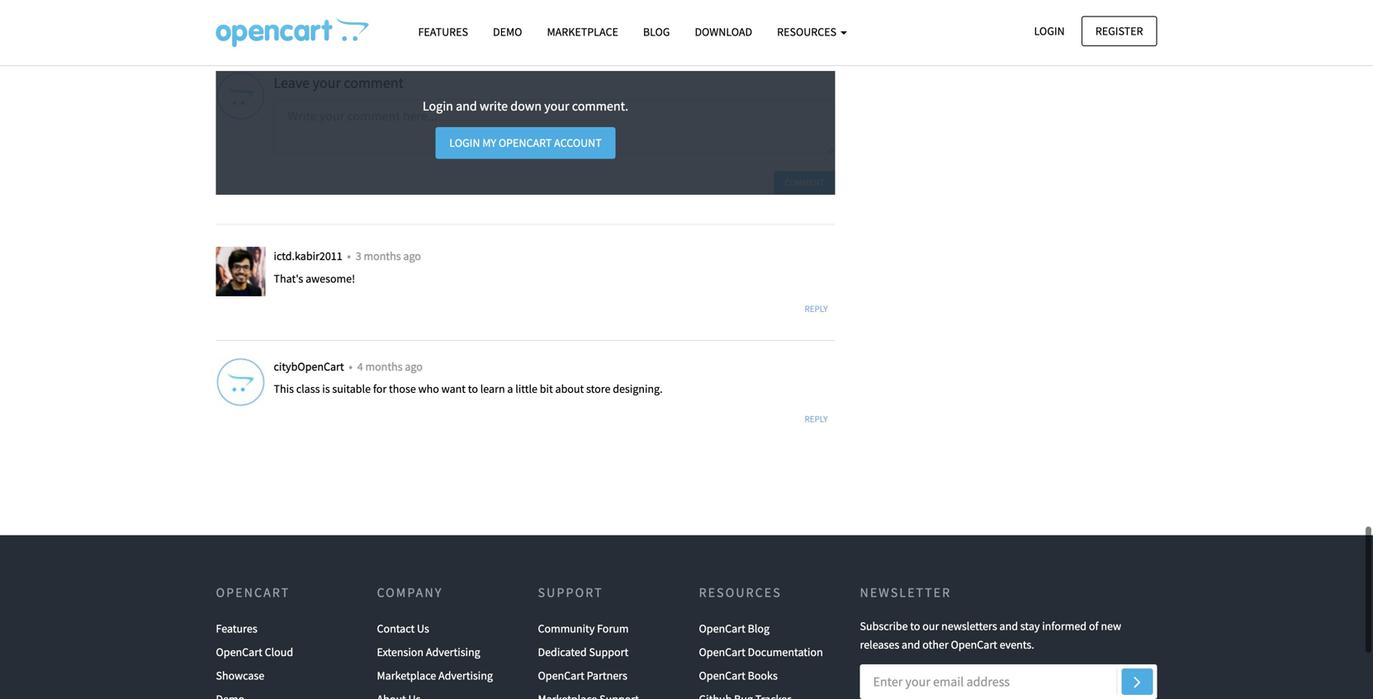 Task type: vqa. For each thing, say whether or not it's contained in the screenshot.


Task type: locate. For each thing, give the bounding box(es) containing it.
opencart down dedicated
[[538, 669, 585, 684]]

reply
[[805, 303, 828, 315], [805, 413, 828, 425]]

and left write
[[456, 98, 477, 114]]

advertising down extension advertising link
[[439, 669, 493, 684]]

1 vertical spatial login
[[423, 98, 453, 114]]

login my opencart account
[[450, 136, 602, 150]]

1 horizontal spatial features link
[[406, 17, 481, 46]]

marketplace for marketplace advertising
[[377, 669, 436, 684]]

months right the 3
[[364, 249, 401, 264]]

citybopencart image
[[216, 358, 266, 407]]

features link up opencart cloud
[[216, 618, 258, 641]]

marketplace down 'extension'
[[377, 669, 436, 684]]

2 reply from the top
[[805, 413, 828, 425]]

login
[[1035, 24, 1065, 38], [423, 98, 453, 114], [450, 136, 480, 150]]

your right down
[[545, 98, 570, 114]]

opencart for opencart partners
[[538, 669, 585, 684]]

1 vertical spatial your
[[545, 98, 570, 114]]

login for login and write down your comment.
[[423, 98, 453, 114]]

features link left demo
[[406, 17, 481, 46]]

contact us link
[[377, 618, 429, 641]]

reply button
[[798, 301, 836, 317], [798, 411, 836, 428]]

opencart left books at the bottom right of page
[[699, 669, 746, 684]]

months
[[364, 249, 401, 264], [366, 359, 403, 374]]

opencart up showcase on the bottom left of the page
[[216, 645, 263, 660]]

advertising inside extension advertising link
[[426, 645, 481, 660]]

login for login my opencart account
[[450, 136, 480, 150]]

login left register
[[1035, 24, 1065, 38]]

login my opencart account link
[[436, 127, 616, 159]]

opencart books link
[[699, 665, 778, 688]]

marketplace link
[[535, 17, 631, 46]]

reply button for this class is suitable for those who want to learn a little bit about store designing.
[[798, 411, 836, 428]]

demo
[[493, 24, 523, 39]]

marketplace advertising
[[377, 669, 493, 684]]

login inside the login my opencart account link
[[450, 136, 480, 150]]

leave
[[274, 74, 310, 92]]

your right leave
[[313, 74, 341, 92]]

0 vertical spatial reply button
[[798, 301, 836, 317]]

2 horizontal spatial and
[[1000, 619, 1019, 634]]

our
[[923, 619, 940, 634]]

subscribe
[[860, 619, 908, 634]]

1 vertical spatial advertising
[[439, 669, 493, 684]]

0 vertical spatial blog
[[643, 24, 670, 39]]

0 vertical spatial ago
[[403, 249, 421, 264]]

0 vertical spatial your
[[313, 74, 341, 92]]

features for demo
[[418, 24, 468, 39]]

1 vertical spatial support
[[589, 645, 629, 660]]

blog left download
[[643, 24, 670, 39]]

features link for opencart cloud
[[216, 618, 258, 641]]

newsletters
[[942, 619, 998, 634]]

1 horizontal spatial features
[[418, 24, 468, 39]]

1 vertical spatial features
[[216, 622, 258, 637]]

to left our
[[911, 619, 921, 634]]

4
[[357, 359, 363, 374]]

login link
[[1021, 16, 1079, 46]]

advertising up marketplace advertising
[[426, 645, 481, 660]]

support
[[538, 585, 604, 601], [589, 645, 629, 660]]

ago right the 3
[[403, 249, 421, 264]]

opencart blog link
[[699, 618, 770, 641]]

0 vertical spatial login
[[1035, 24, 1065, 38]]

opencart down opencart blog link
[[699, 645, 746, 660]]

support up community
[[538, 585, 604, 601]]

1 horizontal spatial to
[[911, 619, 921, 634]]

1 vertical spatial ago
[[405, 359, 423, 374]]

this class is suitable for those who want to learn a little bit about store designing.
[[274, 382, 663, 397]]

features up opencart cloud
[[216, 622, 258, 637]]

that's awesome!
[[274, 271, 355, 286]]

to
[[468, 382, 478, 397], [911, 619, 921, 634]]

4 months ago
[[357, 359, 423, 374]]

and up events.
[[1000, 619, 1019, 634]]

1 vertical spatial features link
[[216, 618, 258, 641]]

Enter your email address text field
[[860, 665, 1158, 700]]

subscribe to our newsletters and stay informed of new releases and other opencart events.
[[860, 619, 1122, 653]]

1 horizontal spatial and
[[902, 638, 921, 653]]

months up "for" in the left bottom of the page
[[366, 359, 403, 374]]

advertising inside marketplace advertising link
[[439, 669, 493, 684]]

ictd.kabir2011
[[274, 249, 345, 264]]

cloud
[[265, 645, 293, 660]]

awesome!
[[306, 271, 355, 286]]

Leave your comment text field
[[274, 99, 836, 155]]

2 vertical spatial login
[[450, 136, 480, 150]]

0 vertical spatial marketplace
[[547, 24, 619, 39]]

0 horizontal spatial features link
[[216, 618, 258, 641]]

write
[[480, 98, 508, 114]]

1 horizontal spatial marketplace
[[547, 24, 619, 39]]

blog up opencart documentation
[[748, 622, 770, 637]]

support inside dedicated support link
[[589, 645, 629, 660]]

opencart for opencart
[[216, 585, 290, 601]]

angle right image
[[1134, 672, 1142, 692]]

opencart down newsletters at the right of page
[[951, 638, 998, 653]]

contact us
[[377, 622, 429, 637]]

0 horizontal spatial features
[[216, 622, 258, 637]]

opencart - opencart 3 development masterclass image
[[216, 17, 369, 47]]

login inside login link
[[1035, 24, 1065, 38]]

and left other at bottom right
[[902, 638, 921, 653]]

0 horizontal spatial marketplace
[[377, 669, 436, 684]]

class
[[296, 382, 320, 397]]

1 vertical spatial reply
[[805, 413, 828, 425]]

features left demo
[[418, 24, 468, 39]]

advertising for extension advertising
[[426, 645, 481, 660]]

community forum
[[538, 622, 629, 637]]

0 vertical spatial features
[[418, 24, 468, 39]]

my
[[483, 136, 497, 150]]

showcase link
[[216, 665, 265, 688]]

1 vertical spatial to
[[911, 619, 921, 634]]

marketplace for marketplace
[[547, 24, 619, 39]]

0 vertical spatial months
[[364, 249, 401, 264]]

your
[[313, 74, 341, 92], [545, 98, 570, 114]]

contact
[[377, 622, 415, 637]]

opencart up opencart documentation
[[699, 622, 746, 637]]

opencart for opencart documentation
[[699, 645, 746, 660]]

opencart up opencart cloud
[[216, 585, 290, 601]]

marketplace left the blog link
[[547, 24, 619, 39]]

blog
[[643, 24, 670, 39], [748, 622, 770, 637]]

login left 'my'
[[450, 136, 480, 150]]

to right want
[[468, 382, 478, 397]]

features
[[418, 24, 468, 39], [216, 622, 258, 637]]

support up the partners
[[589, 645, 629, 660]]

2 reply button from the top
[[798, 411, 836, 428]]

login and write down your comment.
[[423, 98, 629, 114]]

0 vertical spatial advertising
[[426, 645, 481, 660]]

extension advertising
[[377, 645, 481, 660]]

reply button for that's awesome!
[[798, 301, 836, 317]]

opencart cloud link
[[216, 641, 293, 665]]

1 vertical spatial months
[[366, 359, 403, 374]]

0 vertical spatial features link
[[406, 17, 481, 46]]

ago up 'those' on the left
[[405, 359, 423, 374]]

0 vertical spatial and
[[456, 98, 477, 114]]

opencart
[[499, 136, 552, 150], [216, 585, 290, 601], [699, 622, 746, 637], [951, 638, 998, 653], [216, 645, 263, 660], [699, 645, 746, 660], [538, 669, 585, 684], [699, 669, 746, 684]]

login left write
[[423, 98, 453, 114]]

1 vertical spatial blog
[[748, 622, 770, 637]]

company
[[377, 585, 443, 601]]

informed
[[1043, 619, 1087, 634]]

0 vertical spatial reply
[[805, 303, 828, 315]]

features link
[[406, 17, 481, 46], [216, 618, 258, 641]]

1 vertical spatial and
[[1000, 619, 1019, 634]]

0 horizontal spatial to
[[468, 382, 478, 397]]

3 months ago
[[356, 249, 421, 264]]

newsletter
[[860, 585, 952, 601]]

1 vertical spatial reply button
[[798, 411, 836, 428]]

resources
[[778, 24, 839, 39], [699, 585, 782, 601]]

1 reply from the top
[[805, 303, 828, 315]]

1 reply button from the top
[[798, 301, 836, 317]]

marketplace
[[547, 24, 619, 39], [377, 669, 436, 684]]

ago for 4 months ago
[[405, 359, 423, 374]]

those
[[389, 382, 416, 397]]

1 vertical spatial marketplace
[[377, 669, 436, 684]]



Task type: describe. For each thing, give the bounding box(es) containing it.
learn
[[481, 382, 505, 397]]

3
[[356, 249, 362, 264]]

little
[[516, 382, 538, 397]]

leave your comment
[[274, 74, 404, 92]]

of
[[1090, 619, 1099, 634]]

register link
[[1082, 16, 1158, 46]]

opencart for opencart cloud
[[216, 645, 263, 660]]

who
[[419, 382, 439, 397]]

about
[[556, 382, 584, 397]]

showcase
[[216, 669, 265, 684]]

partners
[[587, 669, 628, 684]]

comment.
[[572, 98, 629, 114]]

download
[[695, 24, 753, 39]]

opencart for opencart blog
[[699, 622, 746, 637]]

opencart books
[[699, 669, 778, 684]]

other
[[923, 638, 949, 653]]

0 vertical spatial support
[[538, 585, 604, 601]]

reply for that's awesome!
[[805, 303, 828, 315]]

designing.
[[613, 382, 663, 397]]

bit
[[540, 382, 553, 397]]

community forum link
[[538, 618, 629, 641]]

2 vertical spatial and
[[902, 638, 921, 653]]

this
[[274, 382, 294, 397]]

a
[[508, 382, 513, 397]]

dedicated
[[538, 645, 587, 660]]

opencart partners
[[538, 669, 628, 684]]

1 horizontal spatial blog
[[748, 622, 770, 637]]

is
[[322, 382, 330, 397]]

resources link
[[765, 17, 860, 46]]

down
[[511, 98, 542, 114]]

suitable
[[332, 382, 371, 397]]

store
[[587, 382, 611, 397]]

1 horizontal spatial your
[[545, 98, 570, 114]]

us
[[417, 622, 429, 637]]

opencart right 'my'
[[499, 136, 552, 150]]

citybopencart
[[274, 359, 347, 374]]

0 horizontal spatial blog
[[643, 24, 670, 39]]

new
[[1101, 619, 1122, 634]]

books
[[748, 669, 778, 684]]

1 vertical spatial resources
[[699, 585, 782, 601]]

that's
[[274, 271, 303, 286]]

blog link
[[631, 17, 683, 46]]

opencart inside subscribe to our newsletters and stay informed of new releases and other opencart events.
[[951, 638, 998, 653]]

0 vertical spatial to
[[468, 382, 478, 397]]

opencart blog
[[699, 622, 770, 637]]

opencart partners link
[[538, 665, 628, 688]]

extension
[[377, 645, 424, 660]]

extension advertising link
[[377, 641, 481, 665]]

comment
[[785, 177, 825, 188]]

0 vertical spatial resources
[[778, 24, 839, 39]]

to inside subscribe to our newsletters and stay informed of new releases and other opencart events.
[[911, 619, 921, 634]]

for
[[373, 382, 387, 397]]

stay
[[1021, 619, 1040, 634]]

0 horizontal spatial your
[[313, 74, 341, 92]]

ago for 3 months ago
[[403, 249, 421, 264]]

account
[[554, 136, 602, 150]]

community
[[538, 622, 595, 637]]

features link for demo
[[406, 17, 481, 46]]

comment button
[[774, 171, 836, 195]]

ictd.kabir2011 image
[[216, 247, 266, 297]]

0 horizontal spatial and
[[456, 98, 477, 114]]

opencart documentation
[[699, 645, 823, 660]]

reply for this class is suitable for those who want to learn a little bit about store designing.
[[805, 413, 828, 425]]

want
[[442, 382, 466, 397]]

months for 4
[[366, 359, 403, 374]]

login for login
[[1035, 24, 1065, 38]]

dedicated support
[[538, 645, 629, 660]]

opencart documentation link
[[699, 641, 823, 665]]

register
[[1096, 24, 1144, 38]]

documentation
[[748, 645, 823, 660]]

opencart for opencart books
[[699, 669, 746, 684]]

releases
[[860, 638, 900, 653]]

opencart cloud
[[216, 645, 293, 660]]

demo link
[[481, 17, 535, 46]]

events.
[[1000, 638, 1035, 653]]

months for 3
[[364, 249, 401, 264]]

download link
[[683, 17, 765, 46]]

dedicated support link
[[538, 641, 629, 665]]

marketplace advertising link
[[377, 665, 493, 688]]

forum
[[597, 622, 629, 637]]

advertising for marketplace advertising
[[439, 669, 493, 684]]

comment
[[344, 74, 404, 92]]

features for opencart cloud
[[216, 622, 258, 637]]



